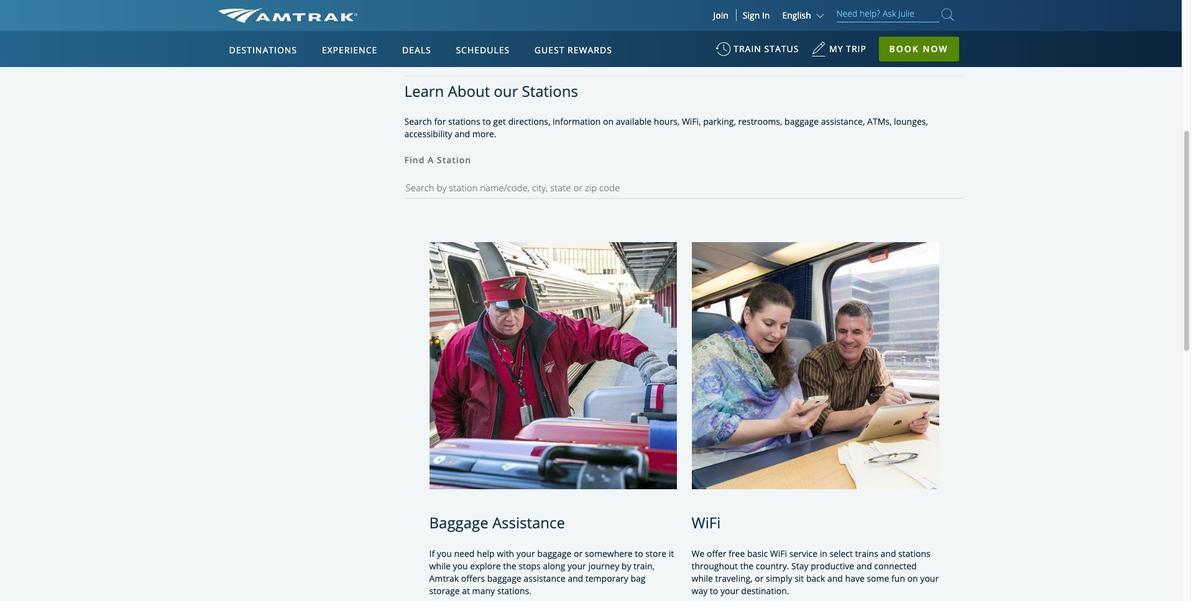 Task type: locate. For each thing, give the bounding box(es) containing it.
to right way
[[710, 586, 718, 598]]

1 vertical spatial wifi
[[770, 548, 787, 560]]

now
[[923, 43, 948, 55]]

the down free in the right of the page
[[740, 561, 753, 573]]

your
[[744, 29, 763, 41], [516, 548, 535, 560], [568, 561, 586, 573], [920, 573, 939, 585], [720, 586, 739, 598]]

a inside amtrak serves more than 500 destinations across north america. make the most of your journey by using our find a station tool to familiarize yourself with each station you'll be visiting along the way.
[[870, 29, 875, 41]]

0 vertical spatial with
[[484, 41, 501, 53]]

1 vertical spatial while
[[692, 573, 713, 585]]

1 vertical spatial baggage
[[487, 573, 521, 585]]

and right assistance
[[568, 573, 583, 585]]

0 horizontal spatial by
[[622, 561, 631, 573]]

1 vertical spatial our
[[494, 81, 518, 101]]

yourself
[[449, 41, 481, 53]]

0 horizontal spatial stations
[[448, 116, 480, 128]]

wifi
[[692, 513, 721, 534], [770, 548, 787, 560]]

on inside search for stations to get directions, information on available hours, wifi, parking, restrooms, baggage assistance, atms, lounges, accessibility and more.
[[603, 116, 614, 128]]

1 horizontal spatial or
[[755, 573, 764, 585]]

train,
[[634, 561, 655, 573]]

on inside we offer free basic wifi service in select trains and stations throughout the country. stay productive and connected while traveling, or simply sit back and have some fun on your way to your destination.
[[907, 573, 918, 585]]

sign in
[[743, 9, 770, 21]]

0 vertical spatial baggage
[[537, 548, 571, 560]]

you down need
[[453, 561, 468, 573]]

join button
[[706, 9, 737, 21]]

explore
[[470, 561, 501, 573]]

have
[[845, 573, 865, 585]]

my trip
[[829, 43, 866, 55]]

while
[[429, 561, 451, 573], [692, 573, 713, 585]]

banner
[[0, 0, 1182, 287]]

0 vertical spatial station
[[877, 29, 906, 41]]

with inside if you need help with your baggage or somewhere to store it while you explore the stops along your journey by train, amtrak offers baggage assistance and temporary bag storage at many stations.
[[497, 548, 514, 560]]

trip
[[846, 43, 866, 55]]

a down please enter your search item 'search field'
[[870, 29, 875, 41]]

1 horizontal spatial wifi
[[770, 548, 787, 560]]

0 horizontal spatial our
[[494, 81, 518, 101]]

using
[[810, 29, 832, 41]]

north
[[607, 29, 631, 41]]

1 vertical spatial with
[[497, 548, 514, 560]]

baggage up 'stops along'
[[537, 548, 571, 560]]

1 vertical spatial a
[[428, 154, 434, 166]]

to up train,
[[635, 548, 643, 560]]

0 vertical spatial amtrak
[[404, 29, 434, 41]]

0 vertical spatial by
[[798, 29, 808, 41]]

1 horizontal spatial you
[[453, 561, 468, 573]]

learn about our stations
[[404, 81, 578, 101]]

journey inside amtrak serves more than 500 destinations across north america. make the most of your journey by using our find a station tool to familiarize yourself with each station you'll be visiting along the way.
[[765, 29, 796, 41]]

fun
[[891, 573, 905, 585]]

amtrak up storage
[[429, 573, 459, 585]]

1 horizontal spatial while
[[692, 573, 713, 585]]

experience
[[322, 44, 378, 56]]

destination.
[[741, 586, 789, 598]]

most
[[711, 29, 731, 41]]

book now
[[889, 43, 948, 55]]

1 horizontal spatial on
[[907, 573, 918, 585]]

baggage
[[537, 548, 571, 560], [487, 573, 521, 585]]

1 horizontal spatial by
[[798, 29, 808, 41]]

0 horizontal spatial station
[[437, 154, 471, 166]]

station down the accessibility and on the top of page
[[437, 154, 471, 166]]

the right explore
[[503, 561, 516, 573]]

the
[[695, 29, 709, 41], [646, 41, 659, 53], [503, 561, 516, 573], [740, 561, 753, 573]]

with down than
[[484, 41, 501, 53]]

we
[[692, 548, 705, 560]]

with right 'help'
[[497, 548, 514, 560]]

or up the destination.
[[755, 573, 764, 585]]

a down the accessibility and on the top of page
[[428, 154, 434, 166]]

0 horizontal spatial journey
[[588, 561, 619, 573]]

baggage up stations.
[[487, 573, 521, 585]]

1 vertical spatial amtrak
[[429, 573, 459, 585]]

1 horizontal spatial find
[[851, 29, 868, 41]]

1 vertical spatial stations
[[898, 548, 930, 560]]

the inside we offer free basic wifi service in select trains and stations throughout the country. stay productive and connected while traveling, or simply sit back and have some fun on your way to your destination.
[[740, 561, 753, 573]]

my
[[829, 43, 843, 55]]

the inside if you need help with your baggage or somewhere to store it while you explore the stops along your journey by train, amtrak offers baggage assistance and temporary bag storage at many stations.
[[503, 561, 516, 573]]

journey up temporary
[[588, 561, 619, 573]]

or inside we offer free basic wifi service in select trains and stations throughout the country. stay productive and connected while traveling, or simply sit back and have some fun on your way to your destination.
[[755, 573, 764, 585]]

0 vertical spatial wifi
[[692, 513, 721, 534]]

0 vertical spatial our
[[834, 29, 848, 41]]

journey up status
[[765, 29, 796, 41]]

more.
[[472, 128, 496, 140]]

service
[[789, 548, 817, 560]]

wifi up country.
[[770, 548, 787, 560]]

search
[[404, 116, 432, 128]]

of
[[734, 29, 742, 41]]

1 horizontal spatial a
[[870, 29, 875, 41]]

0 vertical spatial on
[[603, 116, 614, 128]]

0 vertical spatial a
[[870, 29, 875, 41]]

amtrak inside amtrak serves more than 500 destinations across north america. make the most of your journey by using our find a station tool to familiarize yourself with each station you'll be visiting along the way.
[[404, 29, 434, 41]]

1 horizontal spatial station
[[877, 29, 906, 41]]

stations up more.
[[448, 116, 480, 128]]

1 vertical spatial by
[[622, 561, 631, 573]]

schedules
[[456, 44, 510, 56]]

assistance
[[524, 573, 565, 585]]

a
[[870, 29, 875, 41], [428, 154, 434, 166]]

atms,
[[867, 116, 892, 128]]

amtrak
[[404, 29, 434, 41], [429, 573, 459, 585]]

about
[[448, 81, 490, 101]]

many
[[472, 586, 495, 598]]

amtrak up familiarize
[[404, 29, 434, 41]]

you right the if
[[437, 548, 452, 560]]

0 horizontal spatial baggage
[[487, 573, 521, 585]]

0 horizontal spatial while
[[429, 561, 451, 573]]

stops along
[[519, 561, 565, 573]]

wifi up 'we'
[[692, 513, 721, 534]]

stations inside search for stations to get directions, information on available hours, wifi, parking, restrooms, baggage assistance, atms, lounges, accessibility and more.
[[448, 116, 480, 128]]

or left somewhere
[[574, 548, 583, 560]]

1 horizontal spatial journey
[[765, 29, 796, 41]]

productive
[[811, 561, 854, 573]]

each
[[503, 41, 523, 53]]

it
[[669, 548, 674, 560]]

to right tool
[[926, 29, 935, 41]]

stay
[[791, 561, 808, 573]]

by up bag
[[622, 561, 631, 573]]

information
[[553, 116, 601, 128]]

bag
[[631, 573, 646, 585]]

find down the accessibility and on the top of page
[[404, 154, 425, 166]]

0 vertical spatial find
[[851, 29, 868, 41]]

station up book
[[877, 29, 906, 41]]

0 vertical spatial while
[[429, 561, 451, 573]]

stations up connected
[[898, 548, 930, 560]]

if
[[429, 548, 435, 560]]

sit
[[795, 573, 804, 585]]

train status link
[[716, 37, 799, 68]]

regions map image
[[264, 104, 563, 278]]

application
[[264, 104, 563, 278]]

on right information
[[603, 116, 614, 128]]

basic
[[747, 548, 768, 560]]

your up train
[[744, 29, 763, 41]]

on right "fun"
[[907, 573, 918, 585]]

0 vertical spatial stations
[[448, 116, 480, 128]]

1 vertical spatial on
[[907, 573, 918, 585]]

find up trip
[[851, 29, 868, 41]]

0 vertical spatial journey
[[765, 29, 796, 41]]

your right "fun"
[[920, 573, 939, 585]]

while down the if
[[429, 561, 451, 573]]

by left using in the top of the page
[[798, 29, 808, 41]]

0 horizontal spatial or
[[574, 548, 583, 560]]

0 horizontal spatial on
[[603, 116, 614, 128]]

stations.
[[497, 586, 532, 598]]

on
[[603, 116, 614, 128], [907, 573, 918, 585]]

you'll
[[555, 41, 576, 53]]

country.
[[756, 561, 789, 573]]

assistance
[[492, 513, 565, 534]]

while inside we offer free basic wifi service in select trains and stations throughout the country. stay productive and connected while traveling, or simply sit back and have some fun on your way to your destination.
[[692, 573, 713, 585]]

0 vertical spatial or
[[574, 548, 583, 560]]

visiting
[[591, 41, 619, 53]]

while up way
[[692, 573, 713, 585]]

while inside if you need help with your baggage or somewhere to store it while you explore the stops along your journey by train, amtrak offers baggage assistance and temporary bag storage at many stations.
[[429, 561, 451, 573]]

1 horizontal spatial our
[[834, 29, 848, 41]]

our up my
[[834, 29, 848, 41]]

status
[[764, 43, 799, 55]]

1 horizontal spatial stations
[[898, 548, 930, 560]]

0 horizontal spatial you
[[437, 548, 452, 560]]

or inside if you need help with your baggage or somewhere to store it while you explore the stops along your journey by train, amtrak offers baggage assistance and temporary bag storage at many stations.
[[574, 548, 583, 560]]

guest rewards button
[[529, 33, 617, 68]]

our inside amtrak serves more than 500 destinations across north america. make the most of your journey by using our find a station tool to familiarize yourself with each station you'll be visiting along the way.
[[834, 29, 848, 41]]

with
[[484, 41, 501, 53], [497, 548, 514, 560]]

to up more.
[[483, 116, 491, 128]]

for
[[434, 116, 446, 128]]

assistance,
[[821, 116, 865, 128]]

your down traveling, on the bottom of the page
[[720, 586, 739, 598]]

amtrak inside if you need help with your baggage or somewhere to store it while you explore the stops along your journey by train, amtrak offers baggage assistance and temporary bag storage at many stations.
[[429, 573, 459, 585]]

to inside we offer free basic wifi service in select trains and stations throughout the country. stay productive and connected while traveling, or simply sit back and have some fun on your way to your destination.
[[710, 586, 718, 598]]

across
[[579, 29, 605, 41]]

0 horizontal spatial find
[[404, 154, 425, 166]]

accessibility and
[[404, 128, 470, 140]]

our up get
[[494, 81, 518, 101]]

by
[[798, 29, 808, 41], [622, 561, 631, 573]]

1 vertical spatial journey
[[588, 561, 619, 573]]

1 vertical spatial or
[[755, 573, 764, 585]]



Task type: describe. For each thing, give the bounding box(es) containing it.
amtrak image
[[218, 8, 357, 23]]

serves
[[436, 29, 462, 41]]

sign
[[743, 9, 760, 21]]

lounges,
[[894, 116, 928, 128]]

somewhere
[[585, 548, 633, 560]]

throughout
[[692, 561, 738, 573]]

select
[[830, 548, 853, 560]]

amtrak serves more than 500 destinations across north america. make the most of your journey by using our find a station tool to familiarize yourself with each station you'll be visiting along the way.
[[404, 29, 935, 53]]

free
[[729, 548, 745, 560]]

along
[[621, 41, 644, 53]]

more
[[464, 29, 486, 41]]

to inside amtrak serves more than 500 destinations across north america. make the most of your journey by using our find a station tool to familiarize yourself with each station you'll be visiting along the way.
[[926, 29, 935, 41]]

your inside amtrak serves more than 500 destinations across north america. make the most of your journey by using our find a station tool to familiarize yourself with each station you'll be visiting along the way.
[[744, 29, 763, 41]]

search for stations to get directions, information on available hours, wifi, parking, restrooms, baggage assistance, atms, lounges, accessibility and more.
[[404, 116, 928, 140]]

back
[[806, 573, 825, 585]]

station inside amtrak serves more than 500 destinations across north america. make the most of your journey by using our find a station tool to familiarize yourself with each station you'll be visiting along the way.
[[877, 29, 906, 41]]

america.
[[633, 29, 669, 41]]

1 vertical spatial find
[[404, 154, 425, 166]]

english button
[[782, 9, 827, 21]]

500
[[509, 29, 524, 41]]

schedules link
[[451, 31, 515, 67]]

in
[[820, 548, 827, 560]]

Please enter your search item search field
[[836, 6, 939, 22]]

need
[[454, 548, 475, 560]]

0 horizontal spatial wifi
[[692, 513, 721, 534]]

deals
[[402, 44, 431, 56]]

deals button
[[397, 33, 436, 68]]

by inside if you need help with your baggage or somewhere to store it while you explore the stops along your journey by train, amtrak offers baggage assistance and temporary bag storage at many stations.
[[622, 561, 631, 573]]

and inside if you need help with your baggage or somewhere to store it while you explore the stops along your journey by train, amtrak offers baggage assistance and temporary bag storage at many stations.
[[568, 573, 583, 585]]

if you need help with your baggage or somewhere to store it while you explore the stops along your journey by train, amtrak offers baggage assistance and temporary bag storage at many stations.
[[429, 548, 674, 598]]

way
[[692, 586, 708, 598]]

way.
[[661, 41, 680, 53]]

offer
[[707, 548, 726, 560]]

with inside amtrak serves more than 500 destinations across north america. make the most of your journey by using our find a station tool to familiarize yourself with each station you'll be visiting along the way.
[[484, 41, 501, 53]]

get
[[493, 116, 506, 128]]

1 vertical spatial you
[[453, 561, 468, 573]]

restrooms, baggage
[[738, 116, 819, 128]]

baggage assistance
[[429, 513, 565, 534]]

and up connected
[[881, 548, 896, 560]]

0 vertical spatial you
[[437, 548, 452, 560]]

guest
[[534, 44, 565, 56]]

directions,
[[508, 116, 550, 128]]

connected
[[874, 561, 917, 573]]

your up 'stops along'
[[516, 548, 535, 560]]

storage
[[429, 586, 460, 598]]

destinations button
[[224, 33, 302, 68]]

0 horizontal spatial a
[[428, 154, 434, 166]]

learn
[[404, 81, 444, 101]]

be
[[578, 41, 588, 53]]

destinations
[[527, 29, 576, 41]]

wifi, parking,
[[682, 116, 736, 128]]

and down trains
[[856, 561, 872, 573]]

familiarize
[[404, 41, 446, 53]]

and down the productive
[[827, 573, 843, 585]]

the left most
[[695, 29, 709, 41]]

join
[[713, 9, 728, 21]]

my trip button
[[811, 37, 866, 68]]

book now button
[[879, 37, 959, 62]]

offers
[[461, 573, 485, 585]]

some
[[867, 573, 889, 585]]

the down "america."
[[646, 41, 659, 53]]

station
[[525, 41, 553, 53]]

1 vertical spatial station
[[437, 154, 471, 166]]

train status
[[734, 43, 799, 55]]

make
[[671, 29, 693, 41]]

your up temporary
[[568, 561, 586, 573]]

find a station
[[404, 154, 471, 166]]

to inside if you need help with your baggage or somewhere to store it while you explore the stops along your journey by train, amtrak offers baggage assistance and temporary bag storage at many stations.
[[635, 548, 643, 560]]

english
[[782, 9, 811, 21]]

trains
[[855, 548, 878, 560]]

experience button
[[317, 33, 382, 68]]

available hours,
[[616, 116, 680, 128]]

wifi inside we offer free basic wifi service in select trains and stations throughout the country. stay productive and connected while traveling, or simply sit back and have some fun on your way to your destination.
[[770, 548, 787, 560]]

stations inside we offer free basic wifi service in select trains and stations throughout the country. stay productive and connected while traveling, or simply sit back and have some fun on your way to your destination.
[[898, 548, 930, 560]]

Please enter station name or code text field
[[404, 171, 964, 199]]

search icon image
[[941, 6, 954, 23]]

traveling,
[[715, 573, 753, 585]]

to inside search for stations to get directions, information on available hours, wifi, parking, restrooms, baggage assistance, atms, lounges, accessibility and more.
[[483, 116, 491, 128]]

find inside amtrak serves more than 500 destinations across north america. make the most of your journey by using our find a station tool to familiarize yourself with each station you'll be visiting along the way.
[[851, 29, 868, 41]]

banner containing join
[[0, 0, 1182, 287]]

than
[[489, 29, 507, 41]]

guest rewards
[[534, 44, 612, 56]]

book
[[889, 43, 919, 55]]

we offer free basic wifi service in select trains and stations throughout the country. stay productive and connected while traveling, or simply sit back and have some fun on your way to your destination.
[[692, 548, 939, 598]]

store
[[645, 548, 666, 560]]

journey inside if you need help with your baggage or somewhere to store it while you explore the stops along your journey by train, amtrak offers baggage assistance and temporary bag storage at many stations.
[[588, 561, 619, 573]]

help
[[477, 548, 495, 560]]

train
[[734, 43, 761, 55]]

at
[[462, 586, 470, 598]]

in
[[762, 9, 770, 21]]

temporary
[[585, 573, 628, 585]]

simply
[[766, 573, 792, 585]]

rewards
[[568, 44, 612, 56]]

1 horizontal spatial baggage
[[537, 548, 571, 560]]

application inside banner
[[264, 104, 563, 278]]

stations
[[522, 81, 578, 101]]

by inside amtrak serves more than 500 destinations across north america. make the most of your journey by using our find a station tool to familiarize yourself with each station you'll be visiting along the way.
[[798, 29, 808, 41]]



Task type: vqa. For each thing, say whether or not it's contained in the screenshot.
From text box
no



